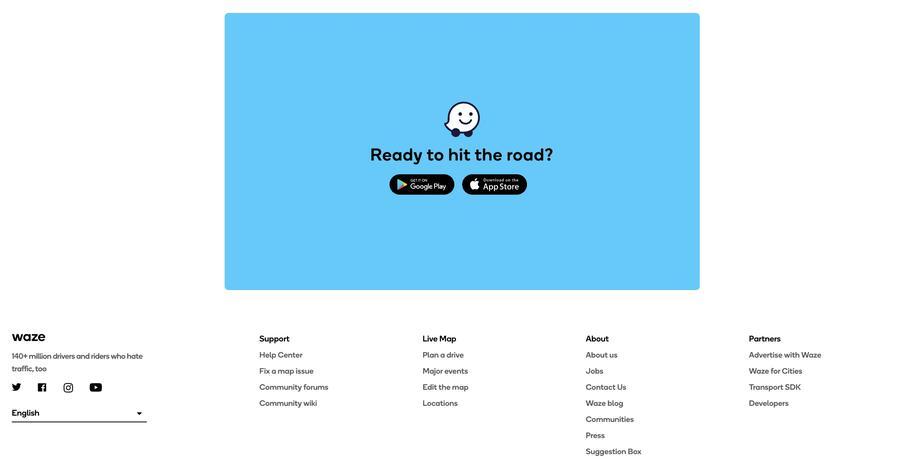 Task type: locate. For each thing, give the bounding box(es) containing it.
1 horizontal spatial waze
[[749, 366, 769, 376]]

to
[[427, 144, 444, 165]]

community down fix a map issue
[[259, 383, 302, 392]]

1 vertical spatial the
[[439, 383, 451, 392]]

map
[[278, 366, 294, 376], [452, 383, 469, 392]]

hit
[[449, 144, 471, 165]]

0 vertical spatial about
[[586, 334, 609, 344]]

0 horizontal spatial waze
[[586, 399, 606, 408]]

map down "events"
[[452, 383, 469, 392]]

140+
[[12, 351, 27, 361]]

{{ data.sidebar.logolink.text }} image
[[12, 333, 46, 342]]

advertise with waze link
[[749, 350, 913, 360]]

1 community from the top
[[259, 383, 302, 392]]

0 horizontal spatial the
[[439, 383, 451, 392]]

advertise with waze
[[749, 350, 822, 360]]

1 vertical spatial about
[[586, 350, 608, 360]]

a inside fix a map issue link
[[272, 366, 276, 376]]

a
[[440, 350, 445, 360], [272, 366, 276, 376]]

facebook link
[[38, 383, 46, 392]]

suggestion
[[586, 447, 626, 456]]

map down center
[[278, 366, 294, 376]]

youtube link
[[90, 383, 102, 392]]

contact us link
[[586, 382, 749, 392]]

about inside 'link'
[[586, 350, 608, 360]]

help center link
[[259, 350, 423, 360]]

developers link
[[749, 398, 913, 408]]

1 vertical spatial waze
[[749, 366, 769, 376]]

about for about
[[586, 334, 609, 344]]

youtube image
[[90, 383, 102, 392]]

waze
[[802, 350, 822, 360], [749, 366, 769, 376], [586, 399, 606, 408]]

help center
[[259, 350, 303, 360]]

about for about us
[[586, 350, 608, 360]]

a right plan at the left of the page
[[440, 350, 445, 360]]

and
[[76, 351, 90, 361]]

english
[[12, 408, 39, 418]]

waze for waze blog
[[586, 399, 606, 408]]

0 vertical spatial a
[[440, 350, 445, 360]]

the
[[475, 144, 503, 165], [439, 383, 451, 392]]

1 horizontal spatial map
[[452, 383, 469, 392]]

fix
[[259, 366, 270, 376]]

2 horizontal spatial waze
[[802, 350, 822, 360]]

major events
[[423, 366, 468, 376]]

suggestion box link
[[586, 447, 749, 457]]

1 vertical spatial community
[[259, 399, 302, 408]]

0 vertical spatial community
[[259, 383, 302, 392]]

waze down contact on the right bottom of page
[[586, 399, 606, 408]]

drive
[[447, 350, 464, 360]]

live map
[[423, 334, 456, 344]]

press link
[[586, 430, 749, 441]]

edit the map link
[[423, 382, 586, 392]]

waze for cities link
[[749, 366, 913, 376]]

about us link
[[586, 350, 749, 360]]

waze right "with"
[[802, 350, 822, 360]]

communities link
[[586, 414, 749, 425]]

advertise
[[749, 350, 783, 360]]

about up jobs
[[586, 350, 608, 360]]

a inside plan a drive link
[[440, 350, 445, 360]]

edit
[[423, 383, 437, 392]]

contact
[[586, 383, 616, 392]]

contact us
[[586, 383, 627, 392]]

about up about us
[[586, 334, 609, 344]]

suggestion box
[[586, 447, 642, 456]]

sdk
[[785, 383, 801, 392]]

partners
[[749, 334, 781, 344]]

transport sdk link
[[749, 382, 913, 392]]

0 horizontal spatial map
[[278, 366, 294, 376]]

million
[[29, 351, 51, 361]]

fix a map issue
[[259, 366, 314, 376]]

too
[[35, 364, 47, 374]]

instagram image
[[64, 383, 73, 393]]

waze left "for"
[[749, 366, 769, 376]]

0 vertical spatial map
[[278, 366, 294, 376]]

2 vertical spatial waze
[[586, 399, 606, 408]]

2 about from the top
[[586, 350, 608, 360]]

cities
[[782, 366, 803, 376]]

twitter link
[[12, 383, 21, 391]]

help
[[259, 350, 276, 360]]

press
[[586, 431, 605, 440]]

plan a drive link
[[423, 350, 586, 360]]

about us
[[586, 350, 618, 360]]

english link
[[12, 404, 147, 423]]

live
[[423, 334, 438, 344]]

community wiki link
[[259, 398, 423, 408]]

who
[[111, 351, 125, 361]]

1 vertical spatial map
[[452, 383, 469, 392]]

1 horizontal spatial a
[[440, 350, 445, 360]]

community down community forums
[[259, 399, 302, 408]]

the right edit in the bottom left of the page
[[439, 383, 451, 392]]

developers
[[749, 399, 789, 408]]

a right fix
[[272, 366, 276, 376]]

about
[[586, 334, 609, 344], [586, 350, 608, 360]]

the right hit
[[475, 144, 503, 165]]

community for community wiki
[[259, 399, 302, 408]]

community
[[259, 383, 302, 392], [259, 399, 302, 408]]

0 horizontal spatial a
[[272, 366, 276, 376]]

plan
[[423, 350, 439, 360]]

transport
[[749, 383, 784, 392]]

waze blog
[[586, 399, 623, 408]]

2 community from the top
[[259, 399, 302, 408]]

waze for cities
[[749, 366, 803, 376]]

1 about from the top
[[586, 334, 609, 344]]

1 vertical spatial a
[[272, 366, 276, 376]]

0 vertical spatial the
[[475, 144, 503, 165]]

us
[[610, 350, 618, 360]]



Task type: vqa. For each thing, say whether or not it's contained in the screenshot.
Red Clay Ciderworks
no



Task type: describe. For each thing, give the bounding box(es) containing it.
caret down image
[[137, 410, 142, 418]]

map for a
[[278, 366, 294, 376]]

box
[[628, 447, 642, 456]]

with
[[784, 350, 800, 360]]

fix a map issue link
[[259, 366, 423, 376]]

major events link
[[423, 366, 586, 376]]

map for the
[[452, 383, 469, 392]]

major
[[423, 366, 443, 376]]

transport sdk
[[749, 383, 801, 392]]

us
[[617, 383, 627, 392]]

drivers
[[53, 351, 75, 361]]

riders
[[91, 351, 109, 361]]

locations
[[423, 399, 458, 408]]

community forums
[[259, 383, 328, 392]]

plan a drive
[[423, 350, 464, 360]]

community for community forums
[[259, 383, 302, 392]]

edit the map
[[423, 383, 469, 392]]

community wiki
[[259, 399, 317, 408]]

instagram link
[[64, 383, 73, 393]]

for
[[771, 366, 781, 376]]

ready to hit the road?
[[370, 144, 554, 165]]

blog
[[608, 399, 623, 408]]

ready
[[370, 144, 423, 165]]

issue
[[296, 366, 314, 376]]

140+ million drivers and riders who hate traffic, too
[[12, 351, 143, 374]]

facebook image
[[38, 383, 46, 392]]

a for plan
[[440, 350, 445, 360]]

support
[[259, 334, 290, 344]]

traffic,
[[12, 364, 34, 374]]

waze for waze for cities
[[749, 366, 769, 376]]

jobs link
[[586, 366, 749, 376]]

jobs
[[586, 366, 604, 376]]

communities
[[586, 415, 634, 424]]

forums
[[304, 383, 328, 392]]

map
[[439, 334, 456, 344]]

a for fix
[[272, 366, 276, 376]]

1 horizontal spatial the
[[475, 144, 503, 165]]

waze blog link
[[586, 398, 749, 408]]

0 vertical spatial waze
[[802, 350, 822, 360]]

events
[[445, 366, 468, 376]]

community forums link
[[259, 382, 423, 392]]

twitter image
[[12, 383, 21, 391]]

hate
[[127, 351, 143, 361]]

center
[[278, 350, 303, 360]]

wiki
[[304, 399, 317, 408]]

road?
[[507, 144, 554, 165]]

locations link
[[423, 398, 586, 408]]



